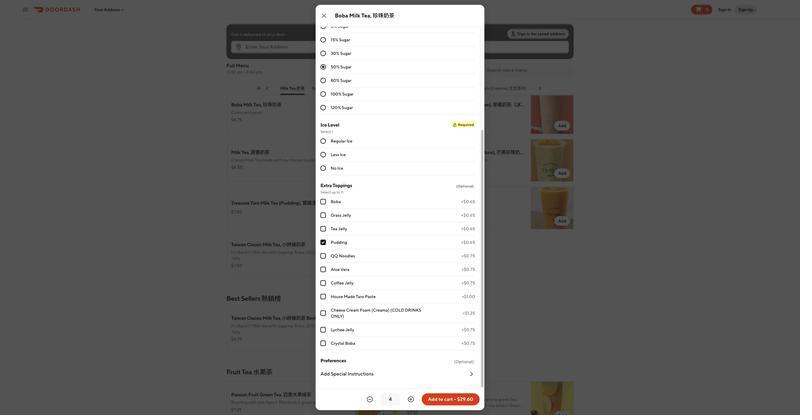 Task type: locate. For each thing, give the bounding box(es) containing it.
crystal inside extra toppings group
[[331, 341, 344, 346]]

jasmine
[[483, 397, 498, 402]]

best sellers 熱銷榜
[[312, 86, 348, 91], [227, 295, 281, 303]]

classic inside taiwan classic milk tea, 小時候奶茶 best seller it's back!!! milk tea with topping: boba, qq noddle, and grass jelly $6.75
[[247, 315, 262, 321]]

fruit tea 水果茶 up boba milk tea, 珍珠奶茶 image
[[355, 86, 385, 91]]

taro inside extra toppings group
[[356, 294, 364, 299]]

5 +$0.75 from the top
[[462, 341, 475, 346]]

house right our
[[290, 158, 303, 163]]

sugar right 120%
[[342, 105, 353, 110]]

0 vertical spatial 熱銷榜
[[335, 86, 348, 91]]

ice right regular
[[347, 139, 353, 144]]

decrease quantity by 1 image
[[366, 396, 374, 403]]

topping: inside taiwan classic milk tea, 小時候奶茶 best seller it's back!!! milk tea with topping: boba, qq noddle, and grass jelly $6.75
[[278, 324, 294, 328]]

cream up strawberry milk tea (smoothie texture), 草莓奶茶（冰沙口感） strawberry milk tea in smoothie texture
[[465, 86, 478, 91]]

0 vertical spatial texture),
[[473, 102, 492, 108]]

2 tea from the top
[[262, 324, 268, 328]]

slice, right apple
[[419, 403, 429, 408]]

taiwan classic milk tea, 小時候奶茶 image
[[355, 234, 398, 277]]

1 vertical spatial strawberry
[[407, 110, 429, 115]]

0 horizontal spatial sellers
[[241, 295, 260, 303]]

1 it's from the top
[[231, 250, 237, 255]]

sugar up 0% sugar option
[[321, 7, 333, 13]]

1 topping: from the top
[[278, 250, 294, 255]]

select up 0% sugar option
[[321, 15, 331, 19]]

level up regular
[[328, 122, 339, 128]]

add for strawberry milk tea (smoothie texture), 草莓奶茶（冰沙口感） image
[[558, 123, 567, 128]]

sugar right 15%
[[339, 37, 350, 42]]

1 vertical spatial taiwan
[[231, 315, 246, 321]]

1 vertical spatial aloe
[[447, 409, 456, 414]]

2 select from the top
[[321, 129, 331, 134]]

sugar down the less ice radio on the left top of the page
[[319, 158, 330, 163]]

小時候奶茶 inside taiwan classic milk tea, 小時候奶茶 best seller it's back!!! milk tea with topping: boba, qq noddle, and grass jelly $6.75
[[282, 315, 306, 321]]

0% Sugar radio
[[321, 24, 326, 29]]

drinks
[[541, 86, 554, 91]]

special
[[331, 371, 347, 377]]

sugar for 120%
[[342, 105, 353, 110]]

1 vertical spatial -
[[454, 397, 456, 402]]

house made taro paste
[[331, 294, 376, 299]]

level for ice level
[[328, 122, 339, 128]]

taro right treasure
[[250, 200, 260, 206]]

2 vertical spatial in
[[450, 158, 453, 163]]

0 vertical spatial sellers
[[322, 86, 334, 91]]

1 horizontal spatial (creama)
[[490, 86, 508, 91]]

fruit inside the fantastic fruit tea, 滿杯水果茶 fantastic pineapple juice with premium jasmine green tea, apple slice, orange slice, green grape, and chia seeds! great with crystal boba or aloe vera.
[[428, 389, 438, 395]]

hot
[[533, 86, 541, 91]]

1 horizontal spatial sellers
[[322, 86, 334, 91]]

green up rich
[[260, 392, 273, 398]]

1 vertical spatial boba,
[[295, 324, 306, 328]]

sugar right 80%
[[341, 78, 352, 83]]

Current quantity is 4 number field
[[385, 396, 397, 403]]

$7.50 inside the taiwan classic milk tea, 小時候奶茶 it's back!!! milk tea with topping: boba, qq noodle, grass jelly $7.50
[[231, 263, 242, 268]]

0 vertical spatial taiwan
[[231, 242, 246, 248]]

1 vertical spatial topping:
[[278, 324, 294, 328]]

milk tea, 蔗香奶茶 image
[[355, 139, 398, 182]]

roasted
[[231, 59, 247, 64]]

strawberry
[[407, 102, 431, 108], [407, 110, 429, 115]]

1 vertical spatial 水果茶
[[253, 368, 273, 376]]

(pudding),
[[279, 200, 302, 206]]

0 vertical spatial classic
[[231, 158, 245, 163]]

sugar right 100%
[[343, 92, 354, 97]]

None checkbox
[[321, 213, 326, 218], [321, 226, 326, 232], [321, 240, 326, 245], [321, 294, 326, 300], [321, 213, 326, 218], [321, 226, 326, 232], [321, 240, 326, 245], [321, 294, 326, 300]]

fruit tea 水果茶 up passion
[[227, 368, 273, 376]]

crystal boba
[[331, 341, 355, 346]]

0 horizontal spatial to
[[262, 32, 266, 37]]

strawberry down 原味茶 at top
[[407, 102, 431, 108]]

2 it's from the top
[[231, 324, 237, 328]]

best inside button
[[312, 86, 321, 91]]

and up the "50% sugar" option
[[326, 59, 333, 64]]

pineapple
[[426, 397, 445, 402]]

ice right less
[[340, 152, 346, 157]]

1 horizontal spatial crystal
[[417, 409, 430, 414]]

0 vertical spatial boba,
[[295, 250, 306, 255]]

- right the cart
[[454, 397, 456, 402]]

$6.75 inside tie guan yin milk tea, 鐵觀音奶茶 roasted oolong milk tea with a hint of bitterness and combination of milky and creamy texture. $6.75
[[231, 73, 242, 78]]

and inside taiwan classic milk tea, 小時候奶茶 best seller it's back!!! milk tea with topping: boba, qq noddle, and grass jelly $6.75
[[331, 324, 338, 328]]

sign for sign in for saved address
[[517, 31, 526, 36]]

no ice
[[331, 166, 343, 171]]

taiwan inside the taiwan classic milk tea, 小時候奶茶 it's back!!! milk tea with topping: boba, qq noodle, grass jelly $7.50
[[231, 242, 246, 248]]

1 vertical spatial green
[[454, 403, 465, 408]]

creamy
[[280, 65, 294, 70]]

house left "made"
[[331, 294, 343, 299]]

to inside the add to cart - $29.60 button
[[439, 397, 443, 402]]

cream inside button
[[465, 86, 478, 91]]

green up seeds!
[[499, 397, 510, 402]]

3 +$0.65 from the top
[[461, 227, 475, 231]]

tea inside milk tea, 蔗香奶茶 classic milk tea made with our house golden sugar syrup. $6.50
[[255, 158, 262, 163]]

2 strawberry from the top
[[407, 110, 429, 115]]

grass down the pudding
[[331, 250, 342, 255]]

1 horizontal spatial cream
[[465, 86, 478, 91]]

1 vertical spatial 小時候奶茶
[[282, 315, 306, 321]]

+$0.65 for pudding
[[461, 240, 475, 245]]

0 horizontal spatial house
[[290, 158, 303, 163]]

0 vertical spatial 小時候奶茶
[[282, 242, 306, 248]]

aloe
[[331, 267, 340, 272], [447, 409, 456, 414]]

and right milky
[[272, 65, 279, 70]]

0 vertical spatial green
[[499, 397, 510, 402]]

in inside boba mango milk tea (smoothie texture), 芒果珍珠奶茶（冰沙口感） boba mango milk tea in smoothie texture
[[450, 158, 453, 163]]

+$0.75 for coffee jelly
[[462, 281, 475, 286]]

add button for milk tea, 蔗香奶茶
[[379, 169, 394, 178]]

0 vertical spatial 1
[[332, 15, 333, 19]]

with inside the taiwan classic milk tea, 小時候奶茶 it's back!!! milk tea with topping: boba, qq noodle, grass jelly $7.50
[[268, 250, 277, 255]]

0 vertical spatial 珍珠奶茶
[[373, 12, 395, 19]]

up
[[332, 190, 336, 195]]

to left the cart
[[439, 397, 443, 402]]

0 vertical spatial $7.50
[[231, 210, 242, 214]]

taiwan inside taiwan classic milk tea, 小時候奶茶 best seller it's back!!! milk tea with topping: boba, qq noddle, and grass jelly $6.75
[[231, 315, 246, 321]]

1 vertical spatial 熱銷榜
[[262, 295, 281, 303]]

1 vertical spatial texture),
[[477, 150, 496, 155]]

add for the milk tea, 蔗香奶茶 image
[[382, 171, 391, 176]]

foam inside button
[[479, 86, 489, 91]]

小時候奶茶 inside the taiwan classic milk tea, 小時候奶茶 it's back!!! milk tea with topping: boba, qq noodle, grass jelly $7.50
[[282, 242, 306, 248]]

and inside the fantastic fruit tea, 滿杯水果茶 fantastic pineapple juice with premium jasmine green tea, apple slice, orange slice, green grape, and chia seeds! great with crystal boba or aloe vera.
[[479, 403, 486, 408]]

strawberry down original tea 原味茶 button
[[407, 110, 429, 115]]

奶茶 down texture.
[[297, 86, 305, 91]]

treasure taro  milk tea (pudding), 寶藏濃芋奶茶
[[231, 200, 331, 206]]

1 vertical spatial tea
[[262, 324, 268, 328]]

with inside milk tea, 蔗香奶茶 classic milk tea made with our house golden sugar syrup. $6.50
[[274, 158, 282, 163]]

1 horizontal spatial taro
[[356, 294, 364, 299]]

boba milk tea, 珍珠奶茶 come with pearl $6.75
[[231, 102, 282, 122]]

0 vertical spatial fruit tea 水果茶
[[355, 86, 385, 91]]

1 vertical spatial (smoothie
[[454, 150, 476, 155]]

taiwan for taiwan classic milk tea, 小時候奶茶
[[231, 242, 246, 248]]

sugar level group
[[321, 7, 475, 115]]

sugar right 30%
[[340, 51, 351, 56]]

milk tea 奶茶 up guan
[[227, 30, 265, 38]]

0 horizontal spatial 熱銷榜
[[262, 295, 281, 303]]

小時候奶茶
[[282, 242, 306, 248], [282, 315, 306, 321]]

2 taiwan from the top
[[231, 315, 246, 321]]

fantastic up increase quantity by 1 image
[[407, 389, 427, 395]]

level inside ice level select 1
[[328, 122, 339, 128]]

foam down paste
[[360, 308, 371, 313]]

orange
[[429, 403, 443, 408]]

珍珠奶茶 inside boba milk tea, 珍珠奶茶 come with pearl $6.75
[[263, 102, 282, 108]]

jelly for tea jelly
[[338, 227, 347, 231]]

1 horizontal spatial aloe
[[447, 409, 456, 414]]

open menu image
[[22, 6, 29, 13]]

regular
[[331, 139, 346, 144]]

0 vertical spatial tea
[[262, 250, 268, 255]]

extra toppings group
[[321, 183, 475, 351]]

1 horizontal spatial 熱銷榜
[[335, 86, 348, 91]]

sugar right 50%
[[341, 65, 352, 69]]

1 taiwan from the top
[[231, 242, 246, 248]]

fruit
[[355, 86, 364, 91], [227, 368, 241, 376], [428, 389, 438, 395], [248, 392, 259, 398]]

sign left in
[[719, 7, 727, 12]]

0 horizontal spatial crystal
[[331, 341, 344, 346]]

fantastic
[[407, 389, 427, 395], [407, 397, 425, 402]]

0 horizontal spatial foam
[[360, 308, 371, 313]]

extra
[[321, 183, 332, 189]]

boba mango milk tea (smoothie texture), 芒果珍珠奶茶（冰沙口感） image
[[531, 139, 574, 182]]

1 vertical spatial texture
[[473, 158, 488, 163]]

passion fruit green tea, 百香水果綠茶 image
[[355, 382, 398, 415]]

0 horizontal spatial aloe
[[331, 267, 340, 272]]

boba,
[[295, 250, 306, 255], [295, 324, 306, 328]]

milk tea, 蔗香奶茶 classic milk tea made with our house golden sugar syrup. $6.50
[[231, 150, 343, 170]]

1 vertical spatial it's
[[231, 324, 237, 328]]

slice,
[[419, 403, 429, 408], [444, 403, 453, 408]]

salted cheese cream foam (creama) 芝芝系列 button
[[436, 85, 526, 95]]

fantastic up apple
[[407, 397, 425, 402]]

made
[[262, 158, 273, 163]]

珍珠奶茶 for boba milk tea, 珍珠奶茶 come with pearl $6.75
[[263, 102, 282, 108]]

1 +$0.65 from the top
[[461, 199, 475, 204]]

of
[[301, 59, 305, 64], [256, 65, 260, 70]]

classic inside the taiwan classic milk tea, 小時候奶茶 it's back!!! milk tea with topping: boba, qq noodle, grass jelly $7.50
[[247, 242, 262, 248]]

boba inside boba milk tea, 珍珠奶茶 come with pearl $6.75
[[231, 102, 243, 108]]

in
[[527, 31, 531, 36], [446, 110, 450, 115], [450, 158, 453, 163]]

select inside extra toppings select up to 11
[[321, 190, 331, 195]]

0 vertical spatial fantastic
[[407, 389, 427, 395]]

1 horizontal spatial foam
[[479, 86, 489, 91]]

aloe inside extra toppings group
[[331, 267, 340, 272]]

0 horizontal spatial best sellers 熱銷榜
[[227, 295, 281, 303]]

level up the 0% sugar on the left top of page
[[334, 7, 345, 13]]

cheese right salted
[[449, 86, 464, 91]]

0 vertical spatial 奶茶
[[252, 30, 265, 38]]

0 vertical spatial aloe
[[331, 267, 340, 272]]

1 vertical spatial cream
[[346, 308, 359, 313]]

水果茶 inside button
[[373, 86, 385, 91]]

seller
[[317, 315, 329, 321]]

coffee jelly
[[331, 281, 354, 286]]

2 topping: from the top
[[278, 324, 294, 328]]

tea inside tie guan yin milk tea, 鐵觀音奶茶 roasted oolong milk tea with a hint of bitterness and combination of milky and creamy texture. $6.75
[[273, 59, 279, 64]]

back!!! inside the taiwan classic milk tea, 小時候奶茶 it's back!!! milk tea with topping: boba, qq noodle, grass jelly $7.50
[[238, 250, 252, 255]]

2 $6.75 from the top
[[231, 117, 242, 122]]

boba, left noddle,
[[295, 324, 306, 328]]

No Ice radio
[[321, 166, 326, 171]]

topping:
[[278, 250, 294, 255], [278, 324, 294, 328]]

1 vertical spatial fruit tea 水果茶
[[227, 368, 273, 376]]

$7.25
[[231, 407, 242, 412]]

milk tea 奶茶 down creamy
[[280, 86, 305, 91]]

hot drinks (16oz) 熱飲
[[533, 86, 575, 91]]

2 小時候奶茶 from the top
[[282, 315, 306, 321]]

sign left for
[[517, 31, 526, 36]]

水果茶
[[373, 86, 385, 91], [253, 368, 273, 376]]

flavor!
[[266, 400, 278, 405]]

it's
[[231, 250, 237, 255], [231, 324, 237, 328]]

sign left up
[[739, 7, 747, 12]]

to
[[262, 32, 266, 37], [337, 190, 340, 195], [439, 397, 443, 402]]

crystal
[[331, 341, 344, 346], [417, 409, 430, 414]]

grass jelly
[[331, 213, 351, 218]]

add for thai milk tea, 手沖泰奶 image
[[558, 219, 567, 224]]

1 horizontal spatial cheese
[[449, 86, 464, 91]]

0 vertical spatial select
[[321, 15, 331, 19]]

of down oolong
[[256, 65, 260, 70]]

grass up tea jelly
[[331, 213, 342, 218]]

sugar for 0%
[[338, 24, 349, 29]]

milk inside boba milk tea, 珍珠奶茶 dialog
[[349, 12, 360, 19]]

1 tea from the top
[[262, 250, 268, 255]]

fruit inside passion fruit green tea, 百香水果綠茶 bursting with rich flavor! this drink is great with aloe! $7.25
[[248, 392, 259, 398]]

1 vertical spatial cheese
[[331, 308, 346, 313]]

1 $6.75 from the top
[[231, 73, 242, 78]]

1 slice, from the left
[[419, 403, 429, 408]]

0 vertical spatial taro
[[250, 200, 260, 206]]

smoothie
[[450, 110, 469, 115], [454, 158, 472, 163]]

add button for strawberry milk tea (smoothie texture), 草莓奶茶（冰沙口感）
[[555, 121, 570, 131]]

100% sugar
[[331, 92, 354, 97]]

+$0.75 for qq noodles
[[462, 254, 475, 259]]

2 horizontal spatial to
[[439, 397, 443, 402]]

(creama) left (cold
[[372, 308, 390, 313]]

qq
[[307, 250, 314, 255], [331, 254, 338, 259], [307, 324, 314, 328]]

2 horizontal spatial sign
[[739, 7, 747, 12]]

topping: inside the taiwan classic milk tea, 小時候奶茶 it's back!!! milk tea with topping: boba, qq noodle, grass jelly $7.50
[[278, 250, 294, 255]]

1 fantastic from the top
[[407, 389, 427, 395]]

4 +$0.65 from the top
[[461, 240, 475, 245]]

tie guan yin milk tea, 鐵觀音奶茶 image
[[355, 44, 398, 87]]

best
[[312, 86, 321, 91], [227, 295, 240, 303], [307, 315, 316, 321]]

2 1 from the top
[[332, 129, 333, 134]]

1 vertical spatial fantastic fruit tea, 滿杯水果茶 image
[[531, 382, 574, 415]]

taiwan classic milk tea, 小時候奶茶 best seller image
[[355, 308, 398, 351]]

0 horizontal spatial cheese
[[331, 308, 346, 313]]

奶茶 left your
[[252, 30, 265, 38]]

30%
[[331, 51, 340, 56]]

2 $7.50 from the top
[[231, 263, 242, 268]]

select inside sugar level select 1
[[321, 15, 331, 19]]

it's inside the taiwan classic milk tea, 小時候奶茶 it's back!!! milk tea with topping: boba, qq noodle, grass jelly $7.50
[[231, 250, 237, 255]]

of up texture.
[[301, 59, 305, 64]]

1 horizontal spatial fantastic fruit tea, 滿杯水果茶 image
[[531, 382, 574, 415]]

None checkbox
[[321, 199, 326, 205], [321, 253, 326, 259], [321, 267, 326, 272], [321, 281, 326, 286], [321, 311, 326, 316], [321, 327, 326, 333], [321, 341, 326, 346], [321, 199, 326, 205], [321, 253, 326, 259], [321, 267, 326, 272], [321, 281, 326, 286], [321, 311, 326, 316], [321, 327, 326, 333], [321, 341, 326, 346]]

$6.75
[[231, 73, 242, 78], [231, 117, 242, 122], [231, 337, 242, 342]]

boba, inside the taiwan classic milk tea, 小時候奶茶 it's back!!! milk tea with topping: boba, qq noodle, grass jelly $7.50
[[295, 250, 306, 255]]

0 vertical spatial $6.75
[[231, 73, 242, 78]]

(smoothie up required
[[450, 102, 472, 108]]

sign in for saved address
[[517, 31, 566, 36]]

0 horizontal spatial (creama)
[[372, 308, 390, 313]]

green right jasmine
[[426, 57, 439, 63]]

qq left noodle,
[[307, 250, 314, 255]]

0 vertical spatial foam
[[479, 86, 489, 91]]

1 horizontal spatial to
[[337, 190, 340, 195]]

slice, down the cart
[[444, 403, 453, 408]]

1 horizontal spatial 奶茶
[[297, 86, 305, 91]]

add for jasmine green milk tea, 茉莉綠奶茶 image
[[558, 76, 567, 81]]

1 +$0.75 from the top
[[462, 254, 475, 259]]

cheese inside cheese cream foam (creama) (cold drinks only)
[[331, 308, 346, 313]]

classic
[[231, 158, 245, 163], [247, 242, 262, 248], [247, 315, 262, 321]]

1 vertical spatial classic
[[247, 242, 262, 248]]

3 select from the top
[[321, 190, 331, 195]]

珍珠奶茶 for boba milk tea, 珍珠奶茶
[[373, 12, 395, 19]]

boba inside the fantastic fruit tea, 滿杯水果茶 fantastic pineapple juice with premium jasmine green tea, apple slice, orange slice, green grape, and chia seeds! great with crystal boba or aloe vera.
[[431, 409, 441, 414]]

fantastic fruit tea, 滿杯水果茶 image
[[355, 0, 398, 13], [531, 382, 574, 415]]

0 vertical spatial cheese
[[449, 86, 464, 91]]

apple
[[407, 403, 418, 408]]

熱銷榜 inside button
[[335, 86, 348, 91]]

scroll menu navigation left image
[[265, 86, 270, 91]]

fruit tea 水果茶
[[355, 86, 385, 91], [227, 368, 273, 376]]

1 boba, from the top
[[295, 250, 306, 255]]

+$0.65 for boba
[[461, 199, 475, 204]]

1 vertical spatial $6.75
[[231, 117, 242, 122]]

qq inside taiwan classic milk tea, 小時候奶茶 best seller it's back!!! milk tea with topping: boba, qq noddle, and grass jelly $6.75
[[307, 324, 314, 328]]

close boba milk tea, 珍珠奶茶 image
[[321, 12, 328, 19]]

texture), inside strawberry milk tea (smoothie texture), 草莓奶茶（冰沙口感） strawberry milk tea in smoothie texture
[[473, 102, 492, 108]]

Less Ice radio
[[321, 152, 326, 158]]

茉莉綠奶茶
[[460, 57, 483, 63]]

2 vertical spatial select
[[321, 190, 331, 195]]

0 vertical spatial of
[[301, 59, 305, 64]]

11:30
[[227, 70, 236, 75]]

0 vertical spatial back!!!
[[238, 250, 252, 255]]

2 boba, from the top
[[295, 324, 306, 328]]

back!!! inside taiwan classic milk tea, 小時候奶茶 best seller it's back!!! milk tea with topping: boba, qq noddle, and grass jelly $6.75
[[238, 324, 252, 328]]

made
[[344, 294, 355, 299]]

original tea 原味茶
[[393, 86, 429, 91]]

0 vertical spatial house
[[290, 158, 303, 163]]

syrup.
[[331, 158, 343, 163]]

and down the only)
[[331, 324, 338, 328]]

$6.75 inside taiwan classic milk tea, 小時候奶茶 best seller it's back!!! milk tea with topping: boba, qq noddle, and grass jelly $6.75
[[231, 337, 242, 342]]

珍珠奶茶 inside boba milk tea, 珍珠奶茶 dialog
[[373, 12, 395, 19]]

milky
[[261, 65, 271, 70]]

50%
[[331, 65, 340, 69]]

0 vertical spatial topping:
[[278, 250, 294, 255]]

crystal down apple
[[417, 409, 430, 414]]

寶藏濃芋奶茶
[[302, 200, 331, 206]]

crystal down lychee
[[331, 341, 344, 346]]

pudding
[[331, 240, 347, 245]]

add for the leftmost fantastic fruit tea, 滿杯水果茶 image
[[382, 2, 391, 7]]

aloe left vera
[[331, 267, 340, 272]]

guan
[[239, 51, 250, 57]]

(creama) left 芝芝系列
[[490, 86, 508, 91]]

select up regular ice radio
[[321, 129, 331, 134]]

add button for treasure taro  milk tea (pudding), 寶藏濃芋奶茶
[[379, 216, 394, 226]]

1 right close boba milk tea, 珍珠奶茶 image
[[332, 15, 333, 19]]

0 vertical spatial best sellers 熱銷榜
[[312, 86, 348, 91]]

0 horizontal spatial green
[[260, 392, 273, 398]]

- right 'am'
[[244, 70, 246, 75]]

level inside sugar level select 1
[[334, 7, 345, 13]]

tea inside taiwan classic milk tea, 小時候奶茶 best seller it's back!!! milk tea with topping: boba, qq noddle, and grass jelly $6.75
[[262, 324, 268, 328]]

1 select from the top
[[321, 15, 331, 19]]

required
[[458, 123, 474, 127]]

(optional) inside extra toppings group
[[456, 184, 474, 189]]

milk
[[349, 12, 360, 19], [227, 30, 239, 38], [259, 51, 268, 57], [440, 57, 449, 63], [263, 59, 272, 64], [280, 86, 289, 91], [243, 102, 253, 108], [432, 102, 441, 108], [429, 110, 438, 115], [231, 150, 241, 155], [435, 150, 445, 155], [246, 158, 254, 163], [433, 158, 441, 163], [261, 200, 270, 206], [263, 242, 272, 248], [252, 250, 261, 255], [263, 315, 272, 321], [252, 324, 261, 328]]

0 vertical spatial -
[[244, 70, 246, 75]]

1 vertical spatial to
[[337, 190, 340, 195]]

0 vertical spatial (optional)
[[456, 184, 474, 189]]

jasmine green milk tea, 茉莉綠奶茶 image
[[531, 44, 574, 87]]

your
[[267, 32, 275, 37]]

(smoothie
[[450, 102, 472, 108], [454, 150, 476, 155]]

taro left paste
[[356, 294, 364, 299]]

0 horizontal spatial milk tea 奶茶
[[227, 30, 265, 38]]

add button
[[379, 0, 394, 9], [555, 73, 570, 83], [555, 121, 570, 131], [379, 169, 394, 178], [555, 169, 570, 178], [379, 216, 394, 226], [555, 216, 570, 226]]

1 1 from the top
[[332, 15, 333, 19]]

jelly for grass jelly
[[343, 213, 351, 218]]

sign up
[[739, 7, 753, 12]]

芝芝系列
[[509, 86, 526, 91]]

rich
[[258, 400, 265, 405]]

1 horizontal spatial 珍珠奶茶
[[373, 12, 395, 19]]

1 vertical spatial (optional)
[[454, 360, 474, 364]]

to left your
[[262, 32, 266, 37]]

classic inside milk tea, 蔗香奶茶 classic milk tea made with our house golden sugar syrup. $6.50
[[231, 158, 245, 163]]

1 up regular
[[332, 129, 333, 134]]

1 vertical spatial smoothie
[[454, 158, 472, 163]]

yin
[[251, 51, 258, 57]]

0 horizontal spatial -
[[244, 70, 246, 75]]

0 vertical spatial best
[[312, 86, 321, 91]]

2 +$0.75 from the top
[[462, 267, 475, 272]]

2 back!!! from the top
[[238, 324, 252, 328]]

1 vertical spatial grass
[[331, 250, 342, 255]]

ice up regular ice radio
[[321, 122, 327, 128]]

aloe right the or
[[447, 409, 456, 414]]

passion fruit green tea, 百香水果綠茶 bursting with rich flavor! this drink is great with aloe! $7.25
[[231, 392, 332, 412]]

foam up strawberry milk tea (smoothie texture), 草莓奶茶（冰沙口感） strawberry milk tea in smoothie texture
[[479, 86, 489, 91]]

treasure taro  milk tea (pudding), 寶藏濃芋奶茶 image
[[355, 187, 398, 230]]

boba, left noodle,
[[295, 250, 306, 255]]

cheese inside button
[[449, 86, 464, 91]]

3 $6.75 from the top
[[231, 337, 242, 342]]

2 +$0.65 from the top
[[461, 213, 475, 218]]

4 +$0.75 from the top
[[462, 328, 475, 332]]

ice right no
[[338, 166, 343, 171]]

1 inside sugar level select 1
[[332, 15, 333, 19]]

1 小時候奶茶 from the top
[[282, 242, 306, 248]]

select
[[321, 15, 331, 19], [321, 129, 331, 134], [321, 190, 331, 195]]

cheese up the only)
[[331, 308, 346, 313]]

green
[[499, 397, 510, 402], [454, 403, 465, 408]]

foam
[[479, 86, 489, 91], [360, 308, 371, 313]]

add for treasure taro  milk tea (pudding), 寶藏濃芋奶茶 image
[[382, 219, 391, 224]]

jelly inside the taiwan classic milk tea, 小時候奶茶 it's back!!! milk tea with topping: boba, qq noodle, grass jelly $7.50
[[231, 256, 240, 261]]

3 +$0.75 from the top
[[462, 281, 475, 286]]

1 vertical spatial green
[[260, 392, 273, 398]]

$29.60
[[457, 397, 474, 402]]

and left the chia
[[479, 403, 486, 408]]

2 vertical spatial $6.75
[[231, 337, 242, 342]]

grass down the only)
[[339, 324, 350, 328]]

0 horizontal spatial sign
[[517, 31, 526, 36]]

0 vertical spatial smoothie
[[450, 110, 469, 115]]

green up vera. on the right
[[454, 403, 465, 408]]

add button for boba mango milk tea (smoothie texture), 芒果珍珠奶茶（冰沙口感）
[[555, 169, 570, 178]]

fantastic fruit tea, 滿杯水果茶 fantastic pineapple juice with premium jasmine green tea, apple slice, orange slice, green grape, and chia seeds! great with crystal boba or aloe vera.
[[407, 389, 520, 414]]

to left 11
[[337, 190, 340, 195]]

+$0.65
[[461, 199, 475, 204], [461, 213, 475, 218], [461, 227, 475, 231], [461, 240, 475, 245]]

sugar right 0%
[[338, 24, 349, 29]]

cream down house made taro paste
[[346, 308, 359, 313]]

select down extra
[[321, 190, 331, 195]]

(smoothie down required
[[454, 150, 476, 155]]

qq left noddle,
[[307, 324, 314, 328]]

qq left noodles
[[331, 254, 338, 259]]

1 horizontal spatial house
[[331, 294, 343, 299]]

1 back!!! from the top
[[238, 250, 252, 255]]

salted
[[436, 86, 449, 91]]



Task type: vqa. For each thing, say whether or not it's contained in the screenshot.


Task type: describe. For each thing, give the bounding box(es) containing it.
1 vertical spatial mango
[[418, 158, 432, 163]]

get it delivered to your door
[[231, 32, 285, 37]]

1 vertical spatial best sellers 熱銷榜
[[227, 295, 281, 303]]

- inside full menu 11:30 am - 8:40 pm
[[244, 70, 246, 75]]

instructions
[[348, 371, 374, 377]]

tea, inside taiwan classic milk tea, 小時候奶茶 best seller it's back!!! milk tea with topping: boba, qq noddle, and grass jelly $6.75
[[273, 315, 281, 321]]

select for sugar
[[321, 15, 331, 19]]

aloe vera
[[331, 267, 350, 272]]

sugar for 80%
[[341, 78, 352, 83]]

jelly for coffee jelly
[[345, 281, 354, 286]]

preferences
[[321, 358, 346, 364]]

1 for sugar
[[332, 15, 333, 19]]

qq inside extra toppings group
[[331, 254, 338, 259]]

sellers inside button
[[322, 86, 334, 91]]

Regular Ice radio
[[321, 139, 326, 144]]

classic for taiwan classic milk tea, 小時候奶茶 best seller
[[247, 315, 262, 321]]

鐵觀音奶茶
[[279, 51, 302, 57]]

oolong
[[248, 59, 263, 64]]

house inside extra toppings group
[[331, 294, 343, 299]]

sugar for 30%
[[340, 51, 351, 56]]

to inside extra toppings select up to 11
[[337, 190, 340, 195]]

0 button
[[692, 5, 713, 14]]

1 strawberry from the top
[[407, 102, 431, 108]]

coffee
[[331, 281, 344, 286]]

scroll menu navigation right image
[[538, 86, 543, 91]]

popular
[[247, 86, 262, 91]]

grass inside extra toppings group
[[331, 213, 342, 218]]

tie
[[231, 51, 238, 57]]

0 vertical spatial milk tea 奶茶
[[227, 30, 265, 38]]

0 vertical spatial mango
[[420, 150, 435, 155]]

level for sugar level
[[334, 7, 345, 13]]

tea inside extra toppings group
[[331, 227, 338, 231]]

蔗香奶茶
[[251, 150, 270, 155]]

original
[[393, 86, 408, 91]]

50% Sugar radio
[[321, 64, 326, 70]]

0 horizontal spatial 奶茶
[[252, 30, 265, 38]]

ice for no ice
[[338, 166, 343, 171]]

foam inside cheese cream foam (creama) (cold drinks only)
[[360, 308, 371, 313]]

add to cart - $29.60
[[428, 397, 474, 402]]

+$0.65 for tea jelly
[[461, 227, 475, 231]]

1 vertical spatial 奶茶
[[297, 86, 305, 91]]

pearl
[[253, 110, 263, 115]]

0 vertical spatial green
[[426, 57, 439, 63]]

increase quantity by 1 image
[[407, 396, 415, 403]]

milk inside boba milk tea, 珍珠奶茶 come with pearl $6.75
[[243, 102, 253, 108]]

select for ice
[[321, 129, 331, 134]]

full
[[227, 63, 235, 68]]

2 slice, from the left
[[444, 403, 453, 408]]

1 vertical spatial sellers
[[241, 295, 260, 303]]

chia
[[487, 403, 495, 408]]

menu
[[236, 63, 249, 68]]

add button for jasmine green milk tea, 茉莉綠奶茶
[[555, 73, 570, 83]]

ice for regular ice
[[347, 139, 353, 144]]

30% Sugar radio
[[321, 51, 326, 56]]

0%
[[331, 24, 337, 29]]

with inside boba milk tea, 珍珠奶茶 come with pearl $6.75
[[244, 110, 252, 115]]

+$1.00
[[462, 294, 475, 299]]

小時候奶茶 for taiwan classic milk tea, 小時候奶茶
[[282, 242, 306, 248]]

crystal inside the fantastic fruit tea, 滿杯水果茶 fantastic pineapple juice with premium jasmine green tea, apple slice, orange slice, green grape, and chia seeds! great with crystal boba or aloe vera.
[[417, 409, 430, 414]]

jelly for lychee jelly
[[346, 328, 354, 332]]

tea, inside dialog
[[362, 12, 372, 19]]

100%
[[331, 92, 342, 97]]

sugar for 100%
[[343, 92, 354, 97]]

qq inside the taiwan classic milk tea, 小時候奶茶 it's back!!! milk tea with topping: boba, qq noodle, grass jelly $7.50
[[307, 250, 314, 255]]

tea jelly
[[331, 227, 347, 231]]

+$0.75 for crystal boba
[[462, 341, 475, 346]]

ice inside ice level select 1
[[321, 122, 327, 128]]

120% Sugar radio
[[321, 105, 326, 110]]

for
[[531, 31, 537, 36]]

0 horizontal spatial of
[[256, 65, 260, 70]]

2 fantastic from the top
[[407, 397, 425, 402]]

combination
[[231, 65, 255, 70]]

add special instructions
[[321, 371, 374, 377]]

0 horizontal spatial green
[[454, 403, 465, 408]]

or
[[442, 409, 446, 414]]

jasmine green milk tea, 茉莉綠奶茶
[[407, 57, 483, 63]]

8:40
[[246, 70, 255, 75]]

door
[[276, 32, 285, 37]]

滿杯水果茶
[[449, 389, 472, 395]]

15%
[[331, 37, 338, 42]]

ice level group
[[321, 122, 475, 175]]

tea,
[[511, 397, 518, 402]]

regular ice
[[331, 139, 353, 144]]

come
[[231, 110, 243, 115]]

tea, inside milk tea, 蔗香奶茶 classic milk tea made with our house golden sugar syrup. $6.50
[[241, 150, 250, 155]]

tea inside the taiwan classic milk tea, 小時候奶茶 it's back!!! milk tea with topping: boba, qq noodle, grass jelly $7.50
[[262, 250, 268, 255]]

select for extra
[[321, 190, 331, 195]]

cart
[[444, 397, 453, 402]]

sugar for 15%
[[339, 37, 350, 42]]

am
[[237, 70, 243, 75]]

1 for ice
[[332, 129, 333, 134]]

your address
[[94, 7, 120, 12]]

smoothie inside strawberry milk tea (smoothie texture), 草莓奶茶（冰沙口感） strawberry milk tea in smoothie texture
[[450, 110, 469, 115]]

boba mango milk tea (smoothie texture), 芒果珍珠奶茶（冰沙口感） boba mango milk tea in smoothie texture
[[407, 150, 553, 163]]

strawberry milk tea (smoothie texture), 草莓奶茶（冰沙口感） strawberry milk tea in smoothie texture
[[407, 102, 540, 115]]

80% Sugar radio
[[321, 78, 326, 83]]

seeds!
[[496, 403, 508, 408]]

boba milk tea, 珍珠奶茶 image
[[355, 91, 398, 134]]

lychee
[[331, 328, 345, 332]]

0 horizontal spatial 水果茶
[[253, 368, 273, 376]]

0 horizontal spatial fruit tea 水果茶
[[227, 368, 273, 376]]

it's inside taiwan classic milk tea, 小時候奶茶 best seller it's back!!! milk tea with topping: boba, qq noddle, and grass jelly $6.75
[[231, 324, 237, 328]]

popular items button
[[247, 85, 273, 95]]

best sellers 熱銷榜 button
[[312, 85, 348, 95]]

pm
[[256, 70, 262, 75]]

texture inside boba mango milk tea (smoothie texture), 芒果珍珠奶茶（冰沙口感） boba mango milk tea in smoothie texture
[[473, 158, 488, 163]]

100% Sugar radio
[[321, 91, 326, 97]]

tea, inside tie guan yin milk tea, 鐵觀音奶茶 roasted oolong milk tea with a hint of bitterness and combination of milky and creamy texture. $6.75
[[269, 51, 278, 57]]

boba milk tea, 珍珠奶茶 dialog
[[316, 0, 485, 411]]

drinks
[[405, 308, 421, 313]]

taiwan for taiwan classic milk tea, 小時候奶茶 best seller
[[231, 315, 246, 321]]

aloe inside the fantastic fruit tea, 滿杯水果茶 fantastic pineapple juice with premium jasmine green tea, apple slice, orange slice, green grape, and chia seeds! great with crystal boba or aloe vera.
[[447, 409, 456, 414]]

1 horizontal spatial green
[[499, 397, 510, 402]]

Item Search search field
[[487, 67, 569, 74]]

is
[[298, 400, 301, 405]]

小時候奶茶 for taiwan classic milk tea, 小時候奶茶 best seller
[[282, 315, 306, 321]]

sign up link
[[735, 5, 757, 14]]

0 horizontal spatial fantastic fruit tea, 滿杯水果茶 image
[[355, 0, 398, 13]]

passion
[[231, 392, 248, 398]]

add for boba mango milk tea (smoothie texture), 芒果珍珠奶茶（冰沙口感） image
[[558, 171, 567, 176]]

jelly inside taiwan classic milk tea, 小時候奶茶 best seller it's back!!! milk tea with topping: boba, qq noddle, and grass jelly $6.75
[[231, 330, 240, 334]]

cheese cream foam (creama) (cold drinks only)
[[331, 308, 421, 319]]

0
[[706, 7, 709, 12]]

in inside strawberry milk tea (smoothie texture), 草莓奶茶（冰沙口感） strawberry milk tea in smoothie texture
[[446, 110, 450, 115]]

address
[[550, 31, 566, 36]]

green inside passion fruit green tea, 百香水果綠茶 bursting with rich flavor! this drink is great with aloe! $7.25
[[260, 392, 273, 398]]

ice level select 1
[[321, 122, 339, 134]]

(smoothie inside strawberry milk tea (smoothie texture), 草莓奶茶（冰沙口感） strawberry milk tea in smoothie texture
[[450, 102, 472, 108]]

0 vertical spatial to
[[262, 32, 266, 37]]

+$0.75 for aloe vera
[[462, 267, 475, 272]]

1 vertical spatial best
[[227, 295, 240, 303]]

with inside tie guan yin milk tea, 鐵觀音奶茶 roasted oolong milk tea with a hint of bitterness and combination of milky and creamy texture. $6.75
[[280, 59, 289, 64]]

grass inside the taiwan classic milk tea, 小時候奶茶 it's back!!! milk tea with topping: boba, qq noodle, grass jelly $7.50
[[331, 250, 342, 255]]

texture.
[[295, 65, 310, 70]]

classic for taiwan classic milk tea, 小時候奶茶
[[247, 242, 262, 248]]

salted cheese cream foam (creama) 芝芝系列
[[436, 86, 526, 91]]

sugar level select 1
[[321, 7, 345, 19]]

$6.75 inside boba milk tea, 珍珠奶茶 come with pearl $6.75
[[231, 117, 242, 122]]

ice for less ice
[[340, 152, 346, 157]]

in
[[728, 7, 732, 12]]

- inside the add to cart - $29.60 button
[[454, 397, 456, 402]]

+$0.65 for grass jelly
[[461, 213, 475, 218]]

a
[[289, 59, 292, 64]]

saved
[[538, 31, 549, 36]]

add to cart - $29.60 button
[[422, 394, 480, 406]]

tea, inside boba milk tea, 珍珠奶茶 come with pearl $6.75
[[253, 102, 262, 108]]

your address button
[[94, 7, 125, 12]]

tea, inside the taiwan classic milk tea, 小時候奶茶 it's back!!! milk tea with topping: boba, qq noodle, grass jelly $7.50
[[273, 242, 281, 248]]

texture inside strawberry milk tea (smoothie texture), 草莓奶茶（冰沙口感） strawberry milk tea in smoothie texture
[[470, 110, 484, 115]]

0 vertical spatial in
[[527, 31, 531, 36]]

(cold
[[391, 308, 404, 313]]

(creama) inside button
[[490, 86, 508, 91]]

1 $7.50 from the top
[[231, 210, 242, 214]]

jasmine
[[407, 57, 425, 63]]

with inside taiwan classic milk tea, 小時候奶茶 best seller it's back!!! milk tea with topping: boba, qq noddle, and grass jelly $6.75
[[268, 324, 277, 328]]

paste
[[365, 294, 376, 299]]

(creama) inside cheese cream foam (creama) (cold drinks only)
[[372, 308, 390, 313]]

get
[[231, 32, 239, 37]]

your
[[94, 7, 103, 12]]

grass inside taiwan classic milk tea, 小時候奶茶 best seller it's back!!! milk tea with topping: boba, qq noddle, and grass jelly $6.75
[[339, 324, 350, 328]]

grape,
[[466, 403, 478, 408]]

vera
[[341, 267, 350, 272]]

sign for sign up
[[739, 7, 747, 12]]

sign in link
[[715, 3, 735, 16]]

芒果珍珠奶茶（冰沙口感）
[[497, 150, 553, 155]]

11
[[341, 190, 344, 195]]

this
[[279, 400, 287, 405]]

+$0.75 for lychee jelly
[[462, 328, 475, 332]]

tea, inside the fantastic fruit tea, 滿杯水果茶 fantastic pineapple juice with premium jasmine green tea, apple slice, orange slice, green grape, and chia seeds! great with crystal boba or aloe vera.
[[439, 389, 448, 395]]

smoothie inside boba mango milk tea (smoothie texture), 芒果珍珠奶茶（冰沙口感） boba mango milk tea in smoothie texture
[[454, 158, 472, 163]]

cream inside cheese cream foam (creama) (cold drinks only)
[[346, 308, 359, 313]]

15% Sugar radio
[[321, 37, 326, 43]]

less
[[331, 152, 339, 157]]

thai milk tea, 手沖泰奶 image
[[531, 187, 574, 230]]

(smoothie inside boba mango milk tea (smoothie texture), 芒果珍珠奶茶（冰沙口感） boba mango milk tea in smoothie texture
[[454, 150, 476, 155]]

sugar inside milk tea, 蔗香奶茶 classic milk tea made with our house golden sugar syrup. $6.50
[[319, 158, 330, 163]]

great
[[302, 400, 312, 405]]

fruit inside button
[[355, 86, 364, 91]]

house inside milk tea, 蔗香奶茶 classic milk tea made with our house golden sugar syrup. $6.50
[[290, 158, 303, 163]]

address
[[104, 7, 120, 12]]

sugar for 50%
[[341, 65, 352, 69]]

strawberry milk tea (smoothie texture), 草莓奶茶（冰沙口感） image
[[531, 91, 574, 134]]

1 vertical spatial milk tea 奶茶
[[280, 86, 305, 91]]

texture), inside boba mango milk tea (smoothie texture), 芒果珍珠奶茶（冰沙口感） boba mango milk tea in smoothie texture
[[477, 150, 496, 155]]

up
[[748, 7, 753, 12]]

boba, inside taiwan classic milk tea, 小時候奶茶 best seller it's back!!! milk tea with topping: boba, qq noddle, and grass jelly $6.75
[[295, 324, 306, 328]]

toppings
[[333, 183, 352, 189]]

boba milk tea, 珍珠奶茶
[[335, 12, 395, 19]]

best inside taiwan classic milk tea, 小時候奶茶 best seller it's back!!! milk tea with topping: boba, qq noddle, and grass jelly $6.75
[[307, 315, 316, 321]]

1 horizontal spatial best sellers 熱銷榜
[[312, 86, 348, 91]]

0 horizontal spatial taro
[[250, 200, 260, 206]]

草莓奶茶（冰沙口感）
[[493, 102, 540, 108]]

tea, inside passion fruit green tea, 百香水果綠茶 bursting with rich flavor! this drink is great with aloe! $7.25
[[274, 392, 282, 398]]

sugar inside sugar level select 1
[[321, 7, 333, 13]]

sign for sign in
[[719, 7, 727, 12]]

hot drinks (16oz) 熱飲 button
[[533, 85, 575, 95]]

premium
[[465, 397, 482, 402]]

delivered
[[243, 32, 261, 37]]



